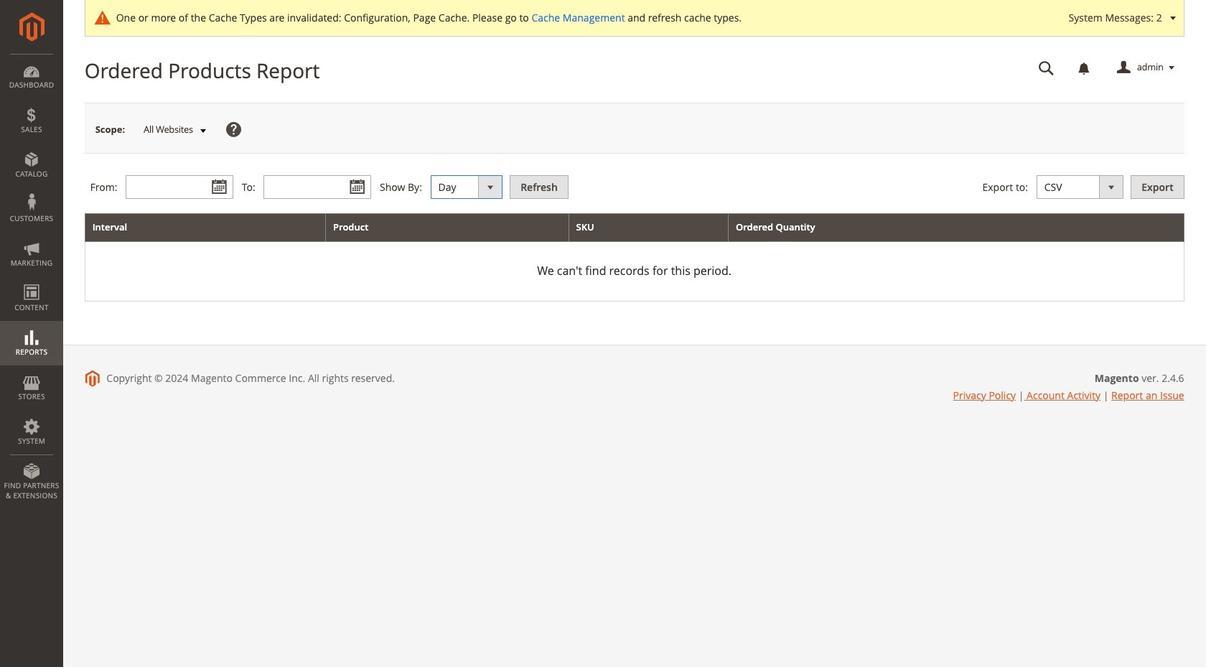 Task type: locate. For each thing, give the bounding box(es) containing it.
menu bar
[[0, 54, 63, 508]]

magento admin panel image
[[19, 12, 44, 42]]

None text field
[[126, 175, 234, 199], [264, 175, 372, 199], [126, 175, 234, 199], [264, 175, 372, 199]]

None text field
[[1029, 55, 1065, 80]]



